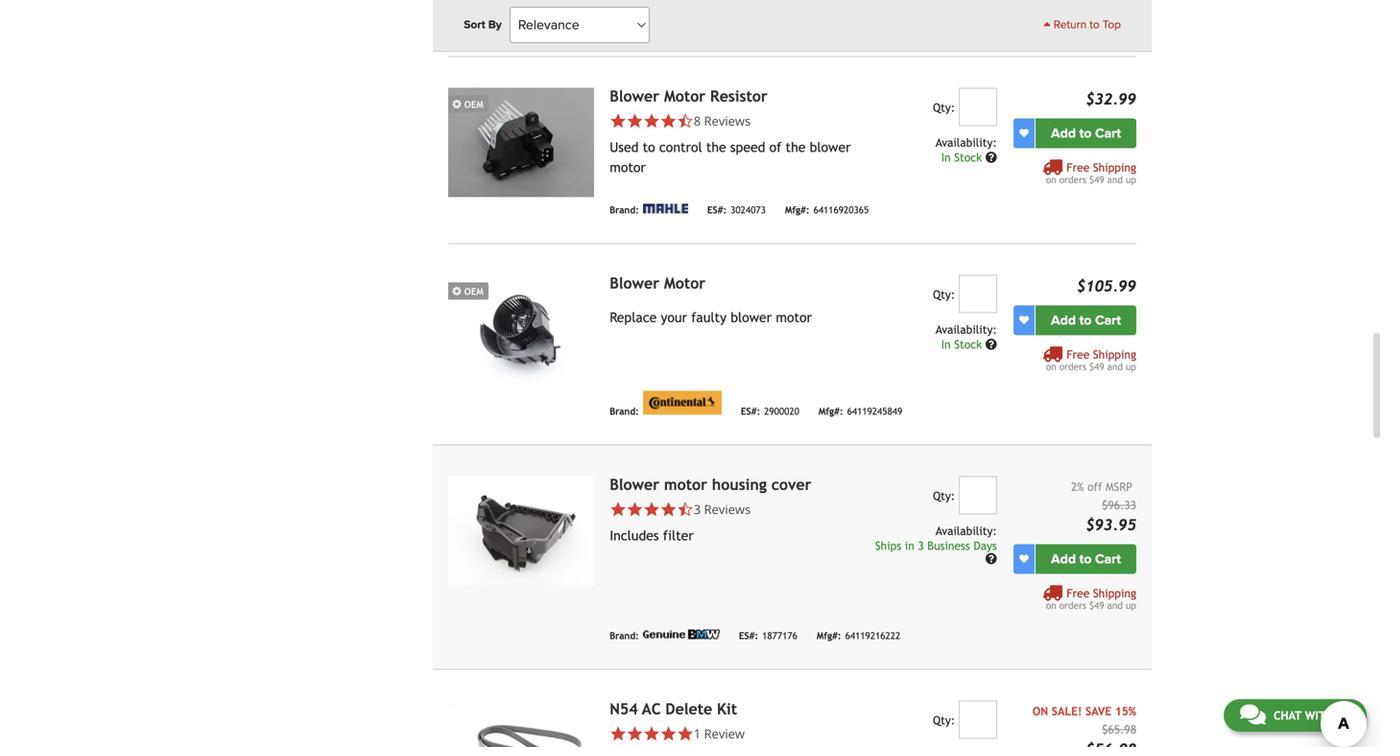 Task type: vqa. For each thing, say whether or not it's contained in the screenshot.
Blower Motor
yes



Task type: locate. For each thing, give the bounding box(es) containing it.
1 free from the top
[[1067, 161, 1090, 174]]

free shipping on orders $49 and up down $93.95
[[1046, 587, 1137, 611]]

64119245849
[[847, 406, 903, 417]]

star image inside 8 reviews link
[[610, 113, 627, 129]]

2 vertical spatial add to cart button
[[1036, 545, 1137, 574]]

blower up replace
[[610, 274, 660, 292]]

0 vertical spatial 3
[[694, 501, 701, 518]]

ships
[[876, 539, 902, 553]]

1 blower from the top
[[610, 87, 660, 105]]

motor up half star icon
[[664, 87, 706, 105]]

free shipping on orders $49 and up
[[1046, 161, 1137, 185], [1046, 348, 1137, 372], [1046, 587, 1137, 611]]

star image
[[627, 113, 643, 129], [643, 113, 660, 129], [660, 113, 677, 129], [610, 502, 627, 518], [660, 502, 677, 518], [610, 726, 627, 743], [627, 726, 643, 743], [677, 726, 694, 743]]

0 vertical spatial orders
[[1060, 174, 1087, 185]]

brand: left continental - corporate logo
[[610, 406, 639, 417]]

shipping down $32.99
[[1093, 161, 1137, 174]]

free for $105.99
[[1067, 348, 1090, 361]]

2 vertical spatial question circle image
[[986, 553, 997, 565]]

4 qty: from the top
[[933, 714, 956, 728]]

$49 down $105.99
[[1090, 361, 1105, 372]]

2 free shipping on orders $49 and up from the top
[[1046, 348, 1137, 372]]

2900020
[[764, 406, 800, 417]]

orders
[[1060, 174, 1087, 185], [1060, 361, 1087, 372], [1060, 600, 1087, 611]]

on
[[1046, 174, 1057, 185], [1046, 361, 1057, 372], [1046, 600, 1057, 611]]

0 vertical spatial stock
[[955, 151, 982, 164]]

0 vertical spatial availability:
[[936, 136, 997, 149]]

and down $105.99
[[1108, 361, 1123, 372]]

add to cart down $32.99
[[1051, 125, 1121, 141]]

$49 down $93.95
[[1090, 600, 1105, 611]]

star image
[[610, 113, 627, 129], [627, 502, 643, 518], [643, 502, 660, 518], [643, 726, 660, 743], [660, 726, 677, 743]]

chat
[[1274, 710, 1302, 723]]

1 vertical spatial blower
[[610, 274, 660, 292]]

blower up used on the left top
[[610, 87, 660, 105]]

es#3509511 - 64111370930 - blower motor - keep the air in your vehicle circulating - uro - bmw image
[[449, 0, 595, 12]]

1 horizontal spatial the
[[786, 140, 806, 155]]

0 vertical spatial shipping
[[1093, 161, 1137, 174]]

motor right faulty
[[776, 310, 812, 325]]

es#2900020 - 64119245849 - blower motor - replace your faulty blower motor - continental - bmw image
[[449, 275, 595, 384]]

0 horizontal spatial motor
[[610, 160, 646, 175]]

1 1 review link from the left
[[610, 726, 858, 743]]

1 vertical spatial shipping
[[1093, 348, 1137, 361]]

1 add to cart button from the top
[[1036, 118, 1137, 148]]

3 and from the top
[[1108, 600, 1123, 611]]

add
[[1051, 125, 1076, 141], [1051, 312, 1076, 329], [1051, 551, 1076, 568]]

to down $93.95
[[1080, 551, 1092, 568]]

cart down $105.99
[[1095, 312, 1121, 329]]

blower
[[610, 87, 660, 105], [610, 274, 660, 292], [610, 476, 660, 494]]

add to cart button for $32.99
[[1036, 118, 1137, 148]]

cover
[[772, 476, 812, 494]]

1 8 reviews link from the left
[[610, 112, 858, 129]]

to
[[1090, 18, 1100, 32], [1080, 125, 1092, 141], [643, 140, 655, 155], [1080, 312, 1092, 329], [1080, 551, 1092, 568]]

1 vertical spatial and
[[1108, 361, 1123, 372]]

2 and from the top
[[1108, 361, 1123, 372]]

blower right faulty
[[731, 310, 772, 325]]

0 vertical spatial add to cart button
[[1036, 118, 1137, 148]]

motor inside used to control the speed of the blower motor
[[610, 160, 646, 175]]

availability: for housing
[[936, 525, 997, 538]]

$49 down $32.99
[[1090, 174, 1105, 185]]

cart for $105.99
[[1095, 312, 1121, 329]]

1 horizontal spatial blower
[[810, 140, 851, 155]]

add to cart down $93.95
[[1051, 551, 1121, 568]]

1 availability: from the top
[[936, 136, 997, 149]]

mfg#: left "64116920365"
[[785, 205, 810, 216]]

1 vertical spatial up
[[1126, 361, 1137, 372]]

motor up half star image
[[664, 476, 708, 494]]

1
[[694, 726, 701, 743]]

star image down the ac
[[643, 726, 660, 743]]

2 add from the top
[[1051, 312, 1076, 329]]

1 vertical spatial add
[[1051, 312, 1076, 329]]

1 horizontal spatial 3
[[918, 539, 924, 553]]

add to cart button down $93.95
[[1036, 545, 1137, 574]]

1 add to cart from the top
[[1051, 125, 1121, 141]]

1 vertical spatial motor
[[664, 274, 706, 292]]

blower motor housing cover
[[610, 476, 812, 494]]

shipping down $105.99
[[1093, 348, 1137, 361]]

0 horizontal spatial the
[[707, 140, 727, 155]]

1 reviews from the top
[[704, 112, 751, 129]]

2 vertical spatial add
[[1051, 551, 1076, 568]]

0 horizontal spatial 3
[[694, 501, 701, 518]]

the
[[707, 140, 727, 155], [786, 140, 806, 155]]

the right the of at the top right of page
[[786, 140, 806, 155]]

2 qty: from the top
[[933, 288, 956, 301]]

replace
[[610, 310, 657, 325]]

es#: 2900020
[[741, 406, 800, 417]]

1 vertical spatial $49
[[1090, 361, 1105, 372]]

$32.99
[[1086, 90, 1137, 108]]

1 shipping from the top
[[1093, 161, 1137, 174]]

3 qty: from the top
[[933, 490, 956, 503]]

2 on from the top
[[1046, 361, 1057, 372]]

orders down $93.95
[[1060, 600, 1087, 611]]

up for $32.99
[[1126, 174, 1137, 185]]

0 vertical spatial es#:
[[707, 205, 727, 216]]

add to wish list image
[[1020, 129, 1029, 138], [1020, 555, 1029, 564]]

es#: left 1877176
[[739, 631, 759, 642]]

and
[[1108, 174, 1123, 185], [1108, 361, 1123, 372], [1108, 600, 1123, 611]]

the down 8 reviews
[[707, 140, 727, 155]]

8 reviews
[[694, 112, 751, 129]]

motor for blower motor resistor
[[664, 87, 706, 105]]

0 vertical spatial on
[[1046, 174, 1057, 185]]

up down $93.95
[[1126, 600, 1137, 611]]

0 vertical spatial blower
[[610, 87, 660, 105]]

0 vertical spatial motor
[[610, 160, 646, 175]]

blower motor housing cover link
[[610, 476, 812, 494]]

3 question circle image from the top
[[986, 553, 997, 565]]

1 vertical spatial motor
[[776, 310, 812, 325]]

2 3 reviews link from the left
[[694, 501, 751, 518]]

1 vertical spatial orders
[[1060, 361, 1087, 372]]

3 add to cart button from the top
[[1036, 545, 1137, 574]]

2 cart from the top
[[1095, 312, 1121, 329]]

4 brand: from the top
[[610, 631, 639, 642]]

motor for blower motor
[[664, 274, 706, 292]]

es#3024073 - 64116920365 - blower motor resistor - used to control the speed of the blower motor - mahle - bmw image
[[449, 88, 595, 197]]

1 vertical spatial free
[[1067, 348, 1090, 361]]

1 vertical spatial 3
[[918, 539, 924, 553]]

and down $32.99
[[1108, 174, 1123, 185]]

brand: left the genuine bmw - corporate logo
[[610, 631, 639, 642]]

on
[[1033, 705, 1049, 719]]

brand: for blower motor resistor
[[610, 205, 639, 216]]

2 free from the top
[[1067, 348, 1090, 361]]

caret up image
[[1044, 18, 1051, 30]]

cart
[[1095, 125, 1121, 141], [1095, 312, 1121, 329], [1095, 551, 1121, 568]]

3 shipping from the top
[[1093, 587, 1137, 600]]

3 orders from the top
[[1060, 600, 1087, 611]]

includes
[[610, 528, 659, 544]]

2 vertical spatial shipping
[[1093, 587, 1137, 600]]

orders for $105.99
[[1060, 361, 1087, 372]]

0 vertical spatial add
[[1051, 125, 1076, 141]]

2 motor from the top
[[664, 274, 706, 292]]

0 vertical spatial free
[[1067, 161, 1090, 174]]

free
[[1067, 161, 1090, 174], [1067, 348, 1090, 361], [1067, 587, 1090, 600]]

2 horizontal spatial motor
[[776, 310, 812, 325]]

1 vertical spatial reviews
[[704, 501, 751, 518]]

1 orders from the top
[[1060, 174, 1087, 185]]

1 vertical spatial stock
[[955, 338, 982, 351]]

add to cart for $105.99
[[1051, 312, 1121, 329]]

up down $32.99
[[1126, 174, 1137, 185]]

3 brand: from the top
[[610, 406, 639, 417]]

free down $93.95
[[1067, 587, 1090, 600]]

1 question circle image from the top
[[986, 152, 997, 163]]

1 vertical spatial add to wish list image
[[1020, 555, 1029, 564]]

2 add to cart button from the top
[[1036, 306, 1137, 335]]

1 free shipping on orders $49 and up from the top
[[1046, 161, 1137, 185]]

in for blower motor resistor
[[942, 151, 951, 164]]

0 vertical spatial add to cart
[[1051, 125, 1121, 141]]

mfg#: left 64119245849
[[819, 406, 844, 417]]

return to top
[[1051, 18, 1121, 32]]

0 vertical spatial motor
[[664, 87, 706, 105]]

up down $105.99
[[1126, 361, 1137, 372]]

in
[[942, 151, 951, 164], [942, 338, 951, 351]]

1 qty: from the top
[[933, 101, 956, 114]]

3 down blower motor housing cover
[[694, 501, 701, 518]]

1 vertical spatial cart
[[1095, 312, 1121, 329]]

blower up includes
[[610, 476, 660, 494]]

add to cart down $105.99
[[1051, 312, 1121, 329]]

1 vertical spatial mfg#:
[[819, 406, 844, 417]]

1877176
[[763, 631, 798, 642]]

$49
[[1090, 174, 1105, 185], [1090, 361, 1105, 372], [1090, 600, 1105, 611]]

2 vertical spatial cart
[[1095, 551, 1121, 568]]

1 vertical spatial in stock
[[942, 338, 986, 351]]

0 vertical spatial blower
[[810, 140, 851, 155]]

1 add from the top
[[1051, 125, 1076, 141]]

brand: left uro - corporate logo
[[610, 17, 639, 28]]

orders down $105.99
[[1060, 361, 1087, 372]]

es#: for resistor
[[707, 205, 727, 216]]

2 vertical spatial $49
[[1090, 600, 1105, 611]]

1 motor from the top
[[664, 87, 706, 105]]

chat with us
[[1274, 710, 1351, 723]]

in stock
[[942, 151, 986, 164], [942, 338, 986, 351]]

1 review
[[694, 726, 745, 743]]

0 vertical spatial in stock
[[942, 151, 986, 164]]

1 on from the top
[[1046, 174, 1057, 185]]

es#: left 3024073
[[707, 205, 727, 216]]

business
[[928, 539, 970, 553]]

1 stock from the top
[[955, 151, 982, 164]]

2 vertical spatial free shipping on orders $49 and up
[[1046, 587, 1137, 611]]

8 reviews link
[[610, 112, 858, 129], [694, 112, 751, 129]]

blower for blower motor
[[610, 274, 660, 292]]

to right used on the left top
[[643, 140, 655, 155]]

0 vertical spatial mfg#:
[[785, 205, 810, 216]]

sale!
[[1052, 705, 1082, 719]]

2 blower from the top
[[610, 274, 660, 292]]

motor down used on the left top
[[610, 160, 646, 175]]

add to wish list image
[[1020, 316, 1029, 325]]

2 vertical spatial on
[[1046, 600, 1057, 611]]

2 vertical spatial and
[[1108, 600, 1123, 611]]

brand: left mahle - corporate logo
[[610, 205, 639, 216]]

2 vertical spatial free
[[1067, 587, 1090, 600]]

blower motor resistor
[[610, 87, 768, 105]]

question circle image
[[986, 152, 997, 163], [986, 339, 997, 350], [986, 553, 997, 565]]

0 vertical spatial reviews
[[704, 112, 751, 129]]

1 $49 from the top
[[1090, 174, 1105, 185]]

in for blower motor
[[942, 338, 951, 351]]

1 horizontal spatial motor
[[664, 476, 708, 494]]

0 vertical spatial free shipping on orders $49 and up
[[1046, 161, 1137, 185]]

2 add to wish list image from the top
[[1020, 555, 1029, 564]]

2 vertical spatial add to cart
[[1051, 551, 1121, 568]]

to down $32.99
[[1080, 125, 1092, 141]]

1 vertical spatial in
[[942, 338, 951, 351]]

3 on from the top
[[1046, 600, 1057, 611]]

review
[[704, 726, 745, 743]]

2 the from the left
[[786, 140, 806, 155]]

es#: for housing
[[739, 631, 759, 642]]

3
[[694, 501, 701, 518], [918, 539, 924, 553]]

1 vertical spatial add to cart button
[[1036, 306, 1137, 335]]

2 vertical spatial blower
[[610, 476, 660, 494]]

2 reviews from the top
[[704, 501, 751, 518]]

1 in from the top
[[942, 151, 951, 164]]

cart down $32.99
[[1095, 125, 1121, 141]]

sort by
[[464, 18, 502, 32]]

reviews for resistor
[[704, 112, 751, 129]]

and down $93.95
[[1108, 600, 1123, 611]]

to down $105.99
[[1080, 312, 1092, 329]]

0 vertical spatial add to wish list image
[[1020, 129, 1029, 138]]

1 brand: from the top
[[610, 17, 639, 28]]

1 vertical spatial availability:
[[936, 323, 997, 336]]

2 vertical spatial up
[[1126, 600, 1137, 611]]

free shipping on orders $49 and up for $32.99
[[1046, 161, 1137, 185]]

free down $105.99
[[1067, 348, 1090, 361]]

used to control the speed of the blower motor
[[610, 140, 851, 175]]

shipping for $105.99
[[1093, 348, 1137, 361]]

blower for blower motor housing cover
[[610, 476, 660, 494]]

mfg#: left the 64119216222
[[817, 631, 842, 642]]

None number field
[[959, 88, 997, 126], [959, 275, 997, 313], [959, 477, 997, 515], [959, 701, 997, 740], [959, 88, 997, 126], [959, 275, 997, 313], [959, 477, 997, 515], [959, 701, 997, 740]]

0 vertical spatial question circle image
[[986, 152, 997, 163]]

1 3 reviews link from the left
[[610, 501, 858, 518]]

3 availability: from the top
[[936, 525, 997, 538]]

reviews down the housing
[[704, 501, 751, 518]]

add to wish list image for blower motor resistor
[[1020, 129, 1029, 138]]

2 vertical spatial es#:
[[739, 631, 759, 642]]

0 vertical spatial up
[[1126, 174, 1137, 185]]

3 reviews link
[[610, 501, 858, 518], [694, 501, 751, 518]]

0 vertical spatial in
[[942, 151, 951, 164]]

availability:
[[936, 136, 997, 149], [936, 323, 997, 336], [936, 525, 997, 538]]

$105.99
[[1077, 277, 1137, 295]]

0 vertical spatial cart
[[1095, 125, 1121, 141]]

es#: 1877176
[[739, 631, 798, 642]]

motor
[[610, 160, 646, 175], [776, 310, 812, 325], [664, 476, 708, 494]]

up for $105.99
[[1126, 361, 1137, 372]]

uro - corporate logo image
[[643, 16, 667, 26]]

0 horizontal spatial blower
[[731, 310, 772, 325]]

2 in from the top
[[942, 338, 951, 351]]

2 vertical spatial availability:
[[936, 525, 997, 538]]

kit
[[717, 701, 737, 719]]

free shipping on orders $49 and up down $32.99
[[1046, 161, 1137, 185]]

add to cart for $32.99
[[1051, 125, 1121, 141]]

orders down $32.99
[[1060, 174, 1087, 185]]

ac
[[642, 701, 661, 719]]

free down $32.99
[[1067, 161, 1090, 174]]

blower
[[810, 140, 851, 155], [731, 310, 772, 325]]

free shipping on orders $49 and up down $105.99
[[1046, 348, 1137, 372]]

1 up from the top
[[1126, 174, 1137, 185]]

3 reviews link down the housing
[[610, 501, 858, 518]]

3 up from the top
[[1126, 600, 1137, 611]]

2 brand: from the top
[[610, 205, 639, 216]]

free for $32.99
[[1067, 161, 1090, 174]]

1 and from the top
[[1108, 174, 1123, 185]]

genuine bmw - corporate logo image
[[643, 630, 720, 640]]

add to cart button down $32.99
[[1036, 118, 1137, 148]]

add to wish list image for blower motor housing cover
[[1020, 555, 1029, 564]]

1 vertical spatial free shipping on orders $49 and up
[[1046, 348, 1137, 372]]

to left top
[[1090, 18, 1100, 32]]

1 vertical spatial question circle image
[[986, 339, 997, 350]]

on sale!                         save 15%
[[1033, 705, 1137, 719]]

n54 ac delete kit
[[610, 701, 737, 719]]

reviews down resistor
[[704, 112, 751, 129]]

shipping down $93.95
[[1093, 587, 1137, 600]]

cart down $93.95
[[1095, 551, 1121, 568]]

2 up from the top
[[1126, 361, 1137, 372]]

3 add to cart from the top
[[1051, 551, 1121, 568]]

2 $49 from the top
[[1090, 361, 1105, 372]]

top
[[1103, 18, 1121, 32]]

es#:
[[707, 205, 727, 216], [741, 406, 761, 417], [739, 631, 759, 642]]

2 vertical spatial orders
[[1060, 600, 1087, 611]]

2 vertical spatial motor
[[664, 476, 708, 494]]

1 cart from the top
[[1095, 125, 1121, 141]]

n54
[[610, 701, 638, 719]]

question circle image for resistor
[[986, 152, 997, 163]]

replace your faulty blower motor
[[610, 310, 812, 325]]

add to cart
[[1051, 125, 1121, 141], [1051, 312, 1121, 329], [1051, 551, 1121, 568]]

0 vertical spatial $49
[[1090, 174, 1105, 185]]

2 add to cart from the top
[[1051, 312, 1121, 329]]

add to cart button down $105.99
[[1036, 306, 1137, 335]]

qty: for blower motor resistor
[[933, 101, 956, 114]]

1 vertical spatial add to cart
[[1051, 312, 1121, 329]]

2 shipping from the top
[[1093, 348, 1137, 361]]

es#: left "2900020"
[[741, 406, 761, 417]]

msrp
[[1106, 480, 1133, 494]]

1 add to wish list image from the top
[[1020, 129, 1029, 138]]

3 blower from the top
[[610, 476, 660, 494]]

stock
[[955, 151, 982, 164], [955, 338, 982, 351]]

brand:
[[610, 17, 639, 28], [610, 205, 639, 216], [610, 406, 639, 417], [610, 631, 639, 642]]

off
[[1088, 480, 1103, 494]]

up
[[1126, 174, 1137, 185], [1126, 361, 1137, 372], [1126, 600, 1137, 611]]

motor
[[664, 87, 706, 105], [664, 274, 706, 292]]

add to cart button
[[1036, 118, 1137, 148], [1036, 306, 1137, 335], [1036, 545, 1137, 574]]

reviews
[[704, 112, 751, 129], [704, 501, 751, 518]]

2 vertical spatial mfg#:
[[817, 631, 842, 642]]

3 right in
[[918, 539, 924, 553]]

star image up used on the left top
[[610, 113, 627, 129]]

qty:
[[933, 101, 956, 114], [933, 288, 956, 301], [933, 490, 956, 503], [933, 714, 956, 728]]

1 in stock from the top
[[942, 151, 986, 164]]

2 orders from the top
[[1060, 361, 1087, 372]]

1 review link
[[610, 726, 858, 743], [694, 726, 745, 743]]

2 in stock from the top
[[942, 338, 986, 351]]

qty: for blower motor
[[933, 288, 956, 301]]

3 reviews link down the 'blower motor housing cover' 'link'
[[694, 501, 751, 518]]

motor up your
[[664, 274, 706, 292]]

1 vertical spatial on
[[1046, 361, 1057, 372]]

in stock for blower motor
[[942, 338, 986, 351]]

2 stock from the top
[[955, 338, 982, 351]]

shipping
[[1093, 161, 1137, 174], [1093, 348, 1137, 361], [1093, 587, 1137, 600]]

blower right the of at the top right of page
[[810, 140, 851, 155]]

0 vertical spatial and
[[1108, 174, 1123, 185]]

1 vertical spatial blower
[[731, 310, 772, 325]]

qty: for blower motor housing cover
[[933, 490, 956, 503]]



Task type: describe. For each thing, give the bounding box(es) containing it.
mahle - corporate logo image
[[643, 204, 688, 213]]

of
[[770, 140, 782, 155]]

in
[[905, 539, 915, 553]]

1 the from the left
[[707, 140, 727, 155]]

3 $49 from the top
[[1090, 600, 1105, 611]]

ships in 3 business days
[[876, 539, 997, 553]]

3 free shipping on orders $49 and up from the top
[[1046, 587, 1137, 611]]

sort
[[464, 18, 486, 32]]

return to top link
[[1044, 16, 1121, 34]]

stock for blower motor resistor
[[955, 151, 982, 164]]

half star image
[[677, 113, 694, 129]]

includes filter
[[610, 528, 694, 544]]

housing
[[712, 476, 767, 494]]

es#4045332 - n54acdltkt - n54 ac delete kit - includes new idler pulley and shorter belt for deleting your ac compressor - assembled by ecs - bmw image
[[449, 701, 595, 748]]

control
[[660, 140, 702, 155]]

64119216222
[[845, 631, 901, 642]]

2%
[[1072, 480, 1084, 494]]

chat with us link
[[1224, 700, 1367, 733]]

days
[[974, 539, 997, 553]]

$93.95
[[1086, 516, 1137, 534]]

star image down n54 ac delete kit link
[[660, 726, 677, 743]]

mfg#: 64119245849
[[819, 406, 903, 417]]

mfg#: for housing
[[817, 631, 842, 642]]

15%
[[1115, 705, 1137, 719]]

1 vertical spatial es#:
[[741, 406, 761, 417]]

2 1 review link from the left
[[694, 726, 745, 743]]

on for $105.99
[[1046, 361, 1057, 372]]

2 question circle image from the top
[[986, 339, 997, 350]]

es#: 3024073
[[707, 205, 766, 216]]

blower motor
[[610, 274, 706, 292]]

blower for blower motor resistor
[[610, 87, 660, 105]]

cart for $32.99
[[1095, 125, 1121, 141]]

filter
[[663, 528, 694, 544]]

half star image
[[677, 502, 694, 518]]

2 8 reviews link from the left
[[694, 112, 751, 129]]

es#1877176 - 64119216222 - blower motor housing cover - includes filter - genuine bmw - bmw image
[[449, 477, 595, 586]]

brand: for blower motor housing cover
[[610, 631, 639, 642]]

continental - corporate logo image
[[643, 391, 722, 415]]

with
[[1305, 710, 1334, 723]]

blower motor link
[[610, 274, 706, 292]]

brand: for blower motor
[[610, 406, 639, 417]]

blower motor resistor link
[[610, 87, 768, 105]]

us
[[1337, 710, 1351, 723]]

ecs tuning recommends this product. image
[[449, 12, 595, 26]]

2% off msrp $96.33 $93.95
[[1072, 480, 1137, 534]]

question circle image for housing
[[986, 553, 997, 565]]

shipping for $32.99
[[1093, 161, 1137, 174]]

by
[[488, 18, 502, 32]]

availability: for resistor
[[936, 136, 997, 149]]

add for $105.99
[[1051, 312, 1076, 329]]

star image up includes
[[627, 502, 643, 518]]

return
[[1054, 18, 1087, 32]]

add to cart button for $105.99
[[1036, 306, 1137, 335]]

8
[[694, 112, 701, 129]]

$49 for $32.99
[[1090, 174, 1105, 185]]

to for add to cart button related to $32.99
[[1080, 125, 1092, 141]]

on for $32.99
[[1046, 174, 1057, 185]]

add for $32.99
[[1051, 125, 1076, 141]]

3 reviews
[[694, 501, 751, 518]]

used
[[610, 140, 639, 155]]

delete
[[666, 701, 713, 719]]

n54 ac delete kit link
[[610, 701, 737, 719]]

speed
[[731, 140, 766, 155]]

comments image
[[1240, 704, 1266, 727]]

save
[[1086, 705, 1112, 719]]

64116920365
[[814, 205, 869, 216]]

mfg#: 64119216222
[[817, 631, 901, 642]]

to for add to cart button associated with $105.99
[[1080, 312, 1092, 329]]

3 add from the top
[[1051, 551, 1076, 568]]

$96.33
[[1102, 499, 1137, 512]]

3 cart from the top
[[1095, 551, 1121, 568]]

star image up includes filter
[[643, 502, 660, 518]]

and for $105.99
[[1108, 361, 1123, 372]]

3 free from the top
[[1067, 587, 1090, 600]]

reviews for housing
[[704, 501, 751, 518]]

and for $32.99
[[1108, 174, 1123, 185]]

mfg#: 64116920365
[[785, 205, 869, 216]]

mfg#: for resistor
[[785, 205, 810, 216]]

blower inside used to control the speed of the blower motor
[[810, 140, 851, 155]]

$49 for $105.99
[[1090, 361, 1105, 372]]

free shipping on orders $49 and up for $105.99
[[1046, 348, 1137, 372]]

$65.98
[[1102, 723, 1137, 737]]

to inside used to control the speed of the blower motor
[[643, 140, 655, 155]]

3024073
[[731, 205, 766, 216]]

stock for blower motor
[[955, 338, 982, 351]]

2 availability: from the top
[[936, 323, 997, 336]]

your
[[661, 310, 687, 325]]

orders for $32.99
[[1060, 174, 1087, 185]]

faulty
[[692, 310, 727, 325]]

resistor
[[710, 87, 768, 105]]

in stock for blower motor resistor
[[942, 151, 986, 164]]

to for 3rd add to cart button from the top of the page
[[1080, 551, 1092, 568]]



